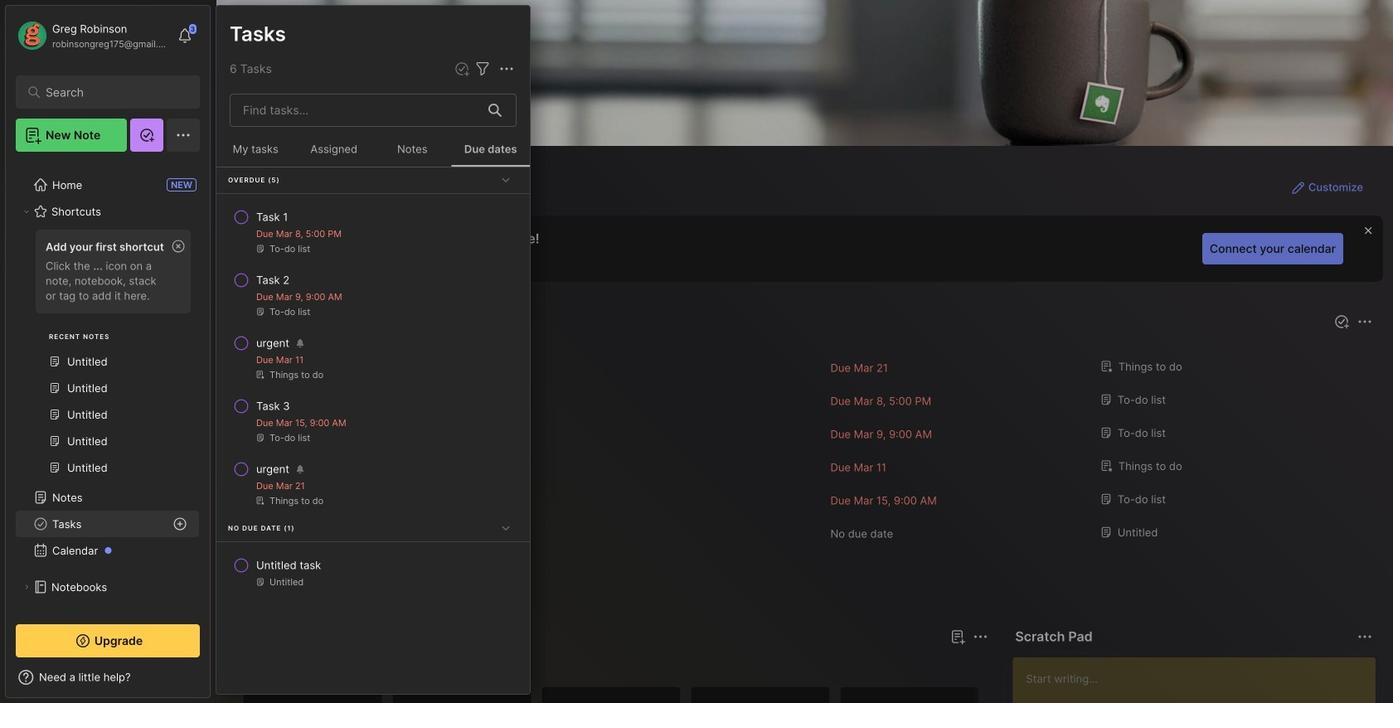 Task type: locate. For each thing, give the bounding box(es) containing it.
Start writing… text field
[[1026, 658, 1375, 703]]

collapse 05_nodate image
[[498, 520, 514, 536]]

group
[[16, 225, 199, 491]]

task 1 0 cell
[[256, 209, 288, 226]]

new task image
[[454, 61, 470, 77]]

tree inside main element
[[6, 162, 210, 690]]

Search text field
[[46, 85, 178, 100]]

None search field
[[46, 82, 178, 102]]

row
[[223, 202, 523, 262], [223, 265, 523, 325], [223, 328, 523, 388], [223, 391, 523, 451], [223, 454, 523, 514], [223, 551, 523, 595]]

main element
[[0, 0, 216, 703]]

row group
[[216, 168, 530, 609], [243, 352, 1377, 551], [243, 687, 1393, 703]]

6 row from the top
[[223, 551, 523, 595]]

tree
[[6, 162, 210, 690]]

none search field inside main element
[[46, 82, 178, 102]]

task 3 3 cell
[[256, 398, 290, 415]]

Find tasks… text field
[[233, 97, 478, 124]]

tab
[[302, 657, 369, 677]]



Task type: vqa. For each thing, say whether or not it's contained in the screenshot.
first row from the top
yes



Task type: describe. For each thing, give the bounding box(es) containing it.
urgent 2 cell
[[256, 335, 289, 352]]

5 row from the top
[[223, 454, 523, 514]]

Account field
[[16, 19, 169, 52]]

urgent 4 cell
[[256, 461, 289, 478]]

click to collapse image
[[209, 673, 222, 692]]

WHAT'S NEW field
[[6, 664, 210, 691]]

filter tasks image
[[473, 59, 493, 79]]

task 2 1 cell
[[256, 272, 289, 289]]

1 row from the top
[[223, 202, 523, 262]]

untitled task 0 cell
[[256, 557, 321, 574]]

more actions and view options image
[[497, 59, 517, 79]]

expand notebooks image
[[22, 582, 32, 592]]

More actions and view options field
[[493, 59, 517, 79]]

new task image
[[1333, 313, 1350, 330]]

4 row from the top
[[223, 391, 523, 451]]

collapse 00_overdue image
[[498, 171, 514, 188]]

3 row from the top
[[223, 328, 523, 388]]

2 row from the top
[[223, 265, 523, 325]]

group inside main element
[[16, 225, 199, 491]]

Filter tasks field
[[473, 59, 493, 79]]



